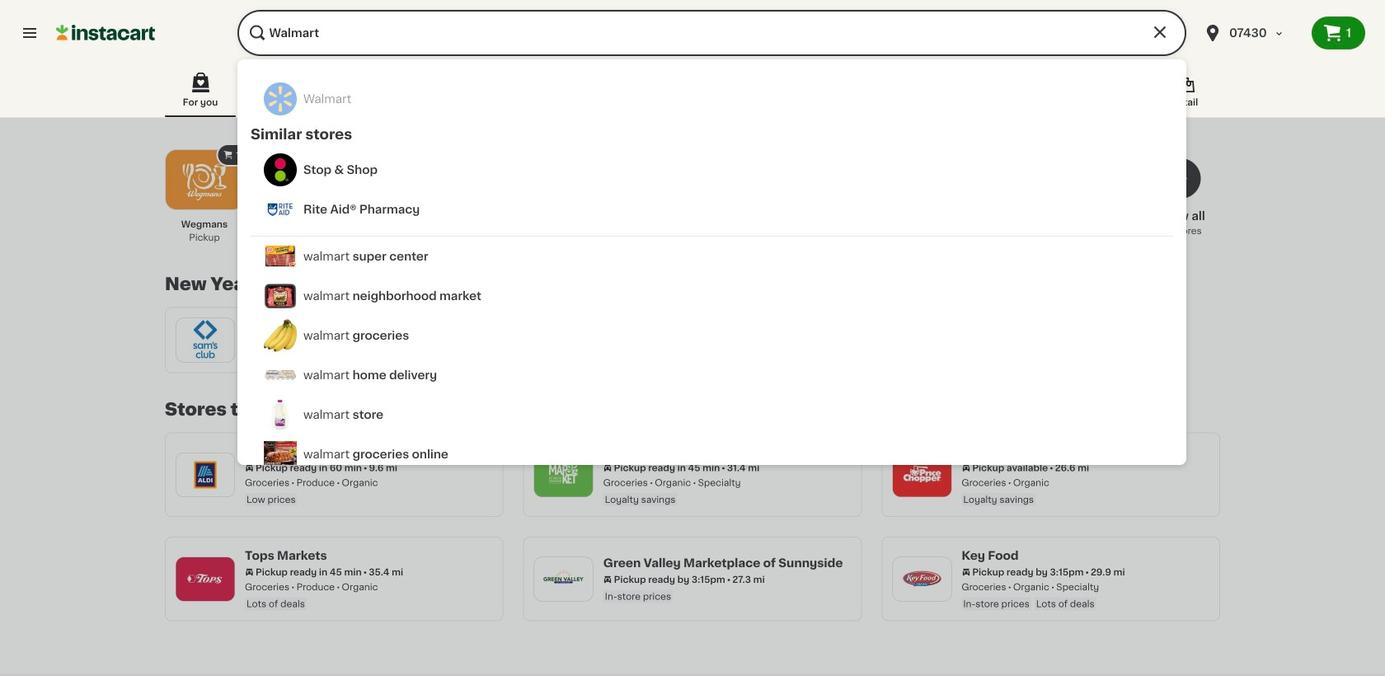 Task type: vqa. For each thing, say whether or not it's contained in the screenshot.
3 within the Heinz Simply Heinz Ketchup, 3 x 44 oz
no



Task type: locate. For each thing, give the bounding box(es) containing it.
tab panel
[[157, 144, 1229, 622]]

search list box
[[251, 79, 1174, 600]]

Search field
[[238, 10, 1187, 56]]

shop categories tab list
[[165, 69, 1221, 117]]

instacart image
[[56, 23, 155, 43]]

search products, stores, and recipes element
[[0, 10, 1386, 676]]

none search field inside "search products, stores, and recipes" element
[[238, 10, 1187, 56]]

None search field
[[238, 10, 1187, 56]]



